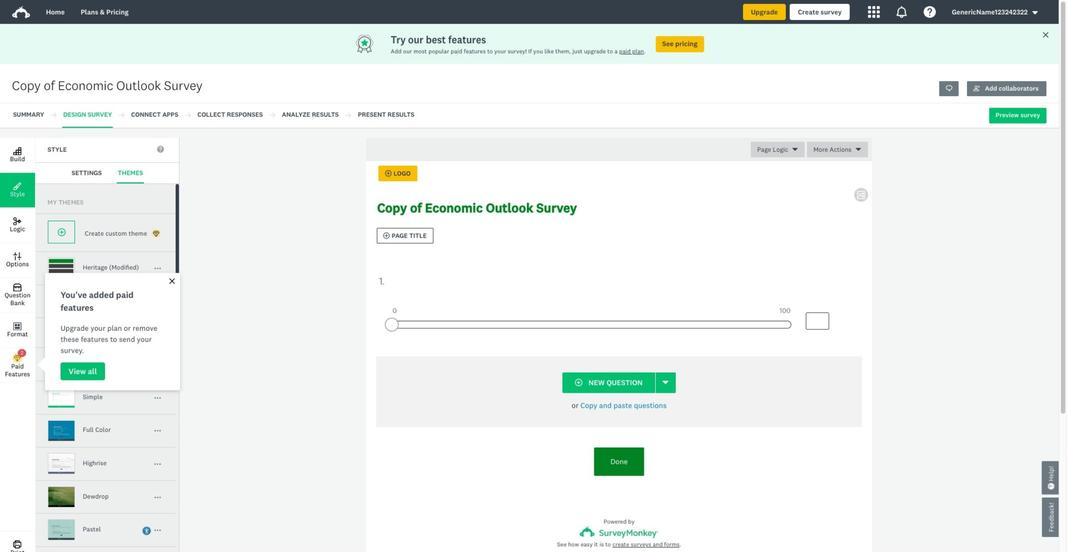 Task type: vqa. For each thing, say whether or not it's contained in the screenshot.
option
no



Task type: locate. For each thing, give the bounding box(es) containing it.
Alternative input for slider question -  telephone field
[[807, 312, 830, 330]]

products icon image
[[868, 6, 880, 18], [896, 6, 908, 18]]

1 horizontal spatial products icon image
[[896, 6, 908, 18]]

1 products icon image from the left
[[868, 6, 880, 18]]

0 horizontal spatial products icon image
[[868, 6, 880, 18]]

surveymonkey image
[[580, 527, 659, 538]]

surveymonkey logo image
[[12, 6, 30, 19]]



Task type: describe. For each thing, give the bounding box(es) containing it.
2 products icon image from the left
[[896, 6, 908, 18]]

rewards image
[[355, 34, 391, 54]]

dropdown arrow image
[[1032, 9, 1039, 16]]

help icon image
[[924, 6, 936, 18]]



